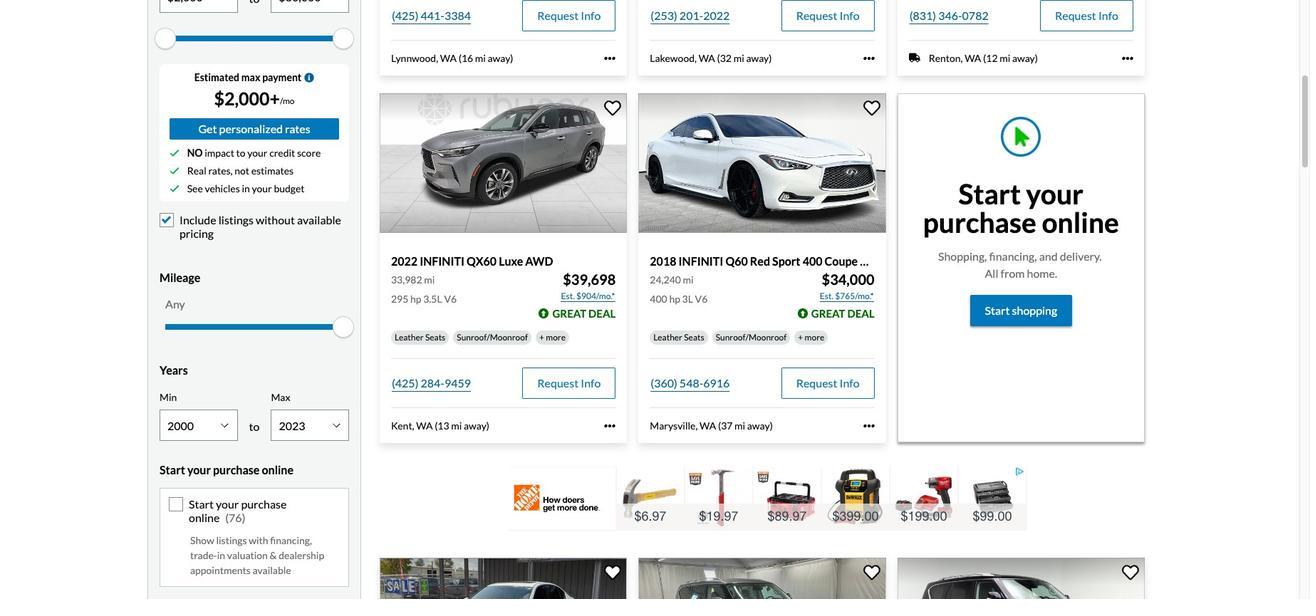 Task type: locate. For each thing, give the bounding box(es) containing it.
leather seats down "3l"
[[654, 332, 704, 342]]

sunroof/moonroof for $39,698
[[457, 332, 528, 342]]

0 horizontal spatial leather
[[395, 332, 424, 342]]

0 horizontal spatial online
[[189, 511, 220, 524]]

v6 right "3l"
[[695, 293, 708, 305]]

sunroof/moonroof for $34,000
[[716, 332, 787, 342]]

(425) for (425) 284-9459
[[392, 376, 419, 389]]

away) for marysville, wa (37 mi away)
[[747, 419, 773, 432]]

2 great from the left
[[811, 307, 845, 320]]

2 sunroof/moonroof from the left
[[716, 332, 787, 342]]

deal
[[589, 307, 616, 320], [847, 307, 875, 320]]

2 infiniti from the left
[[679, 254, 723, 268]]

0 horizontal spatial v6
[[444, 293, 457, 305]]

1 horizontal spatial sunroof/moonroof
[[716, 332, 787, 342]]

(76)
[[225, 511, 245, 524]]

and
[[1039, 250, 1058, 263]]

1 vertical spatial 2022
[[391, 254, 418, 268]]

request info button for (253) 201-2022
[[781, 0, 875, 31]]

(425) left 441-
[[392, 8, 419, 22]]

leather seats down 3.5l
[[395, 332, 446, 342]]

wa for (12 mi away)
[[965, 52, 981, 64]]

wa for (37 mi away)
[[700, 419, 716, 432]]

request info for 2022
[[796, 8, 860, 22]]

start your purchase online
[[923, 178, 1119, 239], [160, 463, 294, 477], [189, 497, 287, 524]]

info circle image
[[304, 72, 314, 82]]

0 vertical spatial (425)
[[392, 8, 419, 22]]

2 est. from the left
[[820, 290, 834, 301]]

mi inside the 24,240 mi 400 hp 3l v6
[[683, 273, 694, 285]]

wa
[[440, 52, 457, 64], [699, 52, 715, 64], [965, 52, 981, 64], [416, 419, 433, 432], [700, 419, 716, 432]]

1 horizontal spatial infiniti
[[679, 254, 723, 268]]

with
[[249, 535, 268, 547]]

1 horizontal spatial great deal
[[811, 307, 875, 320]]

1 horizontal spatial hp
[[669, 293, 680, 305]]

get
[[198, 122, 217, 135]]

1 horizontal spatial more
[[805, 332, 824, 342]]

2 leather from the left
[[654, 332, 682, 342]]

deal down $904/mo.*
[[589, 307, 616, 320]]

wa left (16
[[440, 52, 457, 64]]

0782
[[962, 8, 989, 22]]

min
[[160, 391, 177, 403]]

ellipsis h image
[[604, 52, 616, 64], [863, 420, 875, 432]]

1 great deal from the left
[[552, 307, 616, 320]]

v6 inside 33,982 mi 295 hp 3.5l v6
[[444, 293, 457, 305]]

mileage button
[[160, 260, 349, 296]]

1 + from the left
[[539, 332, 544, 342]]

deal down "$765/mo.*"
[[847, 307, 875, 320]]

1 horizontal spatial ellipsis h image
[[863, 52, 875, 64]]

infiniti left q60
[[679, 254, 723, 268]]

0 horizontal spatial ellipsis h image
[[604, 420, 616, 432]]

2022 up the 33,982
[[391, 254, 418, 268]]

financing, inside the shopping, financing, and delivery. all from home.
[[989, 250, 1037, 263]]

1 horizontal spatial leather
[[654, 332, 682, 342]]

to
[[236, 147, 245, 159], [249, 420, 260, 433]]

great for $39,698
[[552, 307, 586, 320]]

wa for (13 mi away)
[[416, 419, 433, 432]]

33,982 mi 295 hp 3.5l v6
[[391, 273, 457, 305]]

wa left (32
[[699, 52, 715, 64]]

wa left (37
[[700, 419, 716, 432]]

show listings with financing, trade-in valuation & dealership appointments available
[[190, 535, 324, 577]]

1 vertical spatial listings
[[216, 535, 247, 547]]

2 deal from the left
[[847, 307, 875, 320]]

Max text field
[[272, 0, 348, 12]]

1 infiniti from the left
[[420, 254, 465, 268]]

away) right (13
[[464, 419, 489, 432]]

0 horizontal spatial infiniti
[[420, 254, 465, 268]]

to up 'start your purchase online' dropdown button
[[249, 420, 260, 433]]

request info button for (425) 441-3384
[[522, 0, 616, 31]]

mi for (32
[[734, 52, 744, 64]]

1 vertical spatial available
[[253, 565, 291, 577]]

1 horizontal spatial 2022
[[703, 8, 730, 22]]

(360) 548-6916
[[651, 376, 730, 389]]

v6 for $39,698
[[444, 293, 457, 305]]

your up show
[[187, 463, 211, 477]]

in up appointments
[[217, 550, 225, 562]]

400
[[803, 254, 822, 268], [650, 293, 667, 305]]

mi up 3.5l
[[424, 273, 435, 285]]

estimated
[[194, 71, 239, 83]]

1 horizontal spatial + more
[[798, 332, 824, 342]]

2 more from the left
[[805, 332, 824, 342]]

seats
[[425, 332, 446, 342], [684, 332, 704, 342]]

vehicles
[[205, 182, 240, 194]]

1 seats from the left
[[425, 332, 446, 342]]

sunroof/moonroof up 6916
[[716, 332, 787, 342]]

luxe
[[499, 254, 523, 268]]

more down est. $904/mo.* button
[[546, 332, 566, 342]]

0 horizontal spatial great
[[552, 307, 586, 320]]

1 horizontal spatial online
[[262, 463, 294, 477]]

away) right (12
[[1012, 52, 1038, 64]]

Min text field
[[160, 0, 237, 12]]

infiniti
[[420, 254, 465, 268], [679, 254, 723, 268]]

start inside dropdown button
[[160, 463, 185, 477]]

great deal for $34,000
[[811, 307, 875, 320]]

away) right (32
[[746, 52, 772, 64]]

leather seats
[[395, 332, 446, 342], [654, 332, 704, 342]]

seats down 3.5l
[[425, 332, 446, 342]]

$39,698 est. $904/mo.*
[[561, 271, 616, 301]]

est. down $39,698
[[561, 290, 575, 301]]

(425) left "284-"
[[392, 376, 419, 389]]

listings for include
[[218, 213, 254, 226]]

(253)
[[651, 8, 677, 22]]

0 horizontal spatial + more
[[539, 332, 566, 342]]

check image left see
[[170, 184, 180, 193]]

great deal
[[552, 307, 616, 320], [811, 307, 875, 320]]

in
[[242, 182, 250, 194], [217, 550, 225, 562]]

ellipsis h image
[[863, 52, 875, 64], [1122, 52, 1133, 64], [604, 420, 616, 432]]

your up the estimates
[[247, 147, 267, 159]]

hp
[[410, 293, 421, 305], [669, 293, 680, 305]]

infiniti for $39,698
[[420, 254, 465, 268]]

v6 inside the 24,240 mi 400 hp 3l v6
[[695, 293, 708, 305]]

great deal down est. $765/mo.* button
[[811, 307, 875, 320]]

1 vertical spatial in
[[217, 550, 225, 562]]

great down est. $904/mo.* button
[[552, 307, 586, 320]]

1 horizontal spatial v6
[[695, 293, 708, 305]]

start your purchase online inside dropdown button
[[160, 463, 294, 477]]

1 horizontal spatial ellipsis h image
[[863, 420, 875, 432]]

2 + from the left
[[798, 332, 803, 342]]

0 vertical spatial check image
[[170, 148, 180, 158]]

sunroof/moonroof up 9459
[[457, 332, 528, 342]]

1 vertical spatial (425)
[[392, 376, 419, 389]]

0 horizontal spatial hp
[[410, 293, 421, 305]]

1 horizontal spatial available
[[297, 213, 341, 226]]

400 down '24,240'
[[650, 293, 667, 305]]

v6 right 3.5l
[[444, 293, 457, 305]]

1 horizontal spatial deal
[[847, 307, 875, 320]]

your up and
[[1026, 178, 1084, 210]]

qx60
[[467, 254, 497, 268]]

start inside button
[[985, 304, 1010, 317]]

mi right (37
[[735, 419, 745, 432]]

great
[[552, 307, 586, 320], [811, 307, 845, 320]]

financing, inside show listings with financing, trade-in valuation & dealership appointments available
[[270, 535, 312, 547]]

check image left no
[[170, 148, 180, 158]]

1 leather from the left
[[395, 332, 424, 342]]

request info button for (360) 548-6916
[[781, 367, 875, 399]]

rwd
[[860, 254, 888, 268]]

hp right 295 at left
[[410, 293, 421, 305]]

400 right sport
[[803, 254, 822, 268]]

marysville,
[[650, 419, 698, 432]]

24,240 mi 400 hp 3l v6
[[650, 273, 708, 305]]

payment
[[262, 71, 302, 83]]

listings down the see vehicles in your budget
[[218, 213, 254, 226]]

financing, up from
[[989, 250, 1037, 263]]

1 horizontal spatial great
[[811, 307, 845, 320]]

listings
[[218, 213, 254, 226], [216, 535, 247, 547]]

1 deal from the left
[[589, 307, 616, 320]]

0 vertical spatial 2022
[[703, 8, 730, 22]]

0 vertical spatial listings
[[218, 213, 254, 226]]

hp inside 33,982 mi 295 hp 3.5l v6
[[410, 293, 421, 305]]

away) right (16
[[488, 52, 513, 64]]

1 sunroof/moonroof from the left
[[457, 332, 528, 342]]

great for $34,000
[[811, 307, 845, 320]]

(425) 441-3384
[[392, 8, 471, 22]]

check image
[[170, 148, 180, 158], [170, 166, 180, 176], [170, 184, 180, 193]]

2 hp from the left
[[669, 293, 680, 305]]

1 vertical spatial online
[[262, 463, 294, 477]]

start your purchase online up and
[[923, 178, 1119, 239]]

1 horizontal spatial 400
[[803, 254, 822, 268]]

1 (425) from the top
[[392, 8, 419, 22]]

0 horizontal spatial est.
[[561, 290, 575, 301]]

start your purchase online up (76)
[[160, 463, 294, 477]]

400 inside the 24,240 mi 400 hp 3l v6
[[650, 293, 667, 305]]

3 check image from the top
[[170, 184, 180, 193]]

2 horizontal spatial online
[[1042, 206, 1119, 239]]

201-
[[680, 8, 703, 22]]

1 leather seats from the left
[[395, 332, 446, 342]]

available down budget
[[297, 213, 341, 226]]

graphite shadow 2022 infiniti qx60 luxe awd suv / crossover all-wheel drive 9-speed automatic image
[[380, 93, 627, 233]]

shopping,
[[938, 250, 987, 263]]

seats for $39,698
[[425, 332, 446, 342]]

1 est. from the left
[[561, 290, 575, 301]]

1 vertical spatial to
[[249, 420, 260, 433]]

0 horizontal spatial +
[[539, 332, 544, 342]]

available
[[297, 213, 341, 226], [253, 565, 291, 577]]

estimated max payment
[[194, 71, 302, 83]]

away) for kent, wa (13 mi away)
[[464, 419, 489, 432]]

great down est. $765/mo.* button
[[811, 307, 845, 320]]

advertisement region
[[509, 467, 1027, 531]]

start your purchase online up with at the bottom of the page
[[189, 497, 287, 524]]

leather seats for $39,698
[[395, 332, 446, 342]]

0 horizontal spatial more
[[546, 332, 566, 342]]

in inside show listings with financing, trade-in valuation & dealership appointments available
[[217, 550, 225, 562]]

wa for (16 mi away)
[[440, 52, 457, 64]]

2 v6 from the left
[[695, 293, 708, 305]]

great deal for $39,698
[[552, 307, 616, 320]]

2 vertical spatial purchase
[[241, 497, 287, 511]]

0 horizontal spatial in
[[217, 550, 225, 562]]

listings up valuation
[[216, 535, 247, 547]]

white 2018 infiniti q50 3.0t luxe rwd sedan rear-wheel drive automatic image
[[380, 558, 627, 599]]

wa left (13
[[416, 419, 433, 432]]

mi right (32
[[734, 52, 744, 64]]

mi inside 33,982 mi 295 hp 3.5l v6
[[424, 273, 435, 285]]

$904/mo.*
[[576, 290, 615, 301]]

1 vertical spatial financing,
[[270, 535, 312, 547]]

budget
[[274, 182, 305, 194]]

$34,000
[[822, 271, 875, 288]]

check image for real rates, not estimates
[[170, 166, 180, 176]]

start
[[959, 178, 1021, 210], [985, 304, 1010, 317], [160, 463, 185, 477], [189, 497, 214, 511]]

1 more from the left
[[546, 332, 566, 342]]

1 vertical spatial 400
[[650, 293, 667, 305]]

mi right (12
[[1000, 52, 1010, 64]]

away) right (37
[[747, 419, 773, 432]]

great deal down est. $904/mo.* button
[[552, 307, 616, 320]]

mi right (16
[[475, 52, 486, 64]]

1 horizontal spatial in
[[242, 182, 250, 194]]

start shopping button
[[970, 295, 1072, 327]]

mi right (13
[[451, 419, 462, 432]]

est. inside $39,698 est. $904/mo.*
[[561, 290, 575, 301]]

sunroof/moonroof
[[457, 332, 528, 342], [716, 332, 787, 342]]

request info for 9459
[[537, 376, 601, 389]]

est. for $39,698
[[561, 290, 575, 301]]

more for $34,000
[[805, 332, 824, 342]]

mi up "3l"
[[683, 273, 694, 285]]

2 horizontal spatial ellipsis h image
[[1122, 52, 1133, 64]]

request info button
[[522, 0, 616, 31], [781, 0, 875, 31], [1040, 0, 1133, 31], [522, 367, 616, 399], [781, 367, 875, 399]]

include listings without available pricing
[[180, 213, 341, 240]]

v6
[[444, 293, 457, 305], [695, 293, 708, 305]]

away) for lakewood, wa (32 mi away)
[[746, 52, 772, 64]]

hp left "3l"
[[669, 293, 680, 305]]

valuation
[[227, 550, 268, 562]]

0 vertical spatial financing,
[[989, 250, 1037, 263]]

your
[[247, 147, 267, 159], [1026, 178, 1084, 210], [252, 182, 272, 194], [187, 463, 211, 477], [216, 497, 239, 511]]

est. down $34,000
[[820, 290, 834, 301]]

leather for $39,698
[[395, 332, 424, 342]]

financing, up dealership
[[270, 535, 312, 547]]

hp inside the 24,240 mi 400 hp 3l v6
[[669, 293, 680, 305]]

1 vertical spatial start your purchase online
[[160, 463, 294, 477]]

all
[[985, 267, 998, 280]]

request info button for (831) 346-0782
[[1040, 0, 1133, 31]]

wa left (12
[[965, 52, 981, 64]]

1 v6 from the left
[[444, 293, 457, 305]]

2 check image from the top
[[170, 166, 180, 176]]

1 great from the left
[[552, 307, 586, 320]]

listings inside show listings with financing, trade-in valuation & dealership appointments available
[[216, 535, 247, 547]]

listings inside "include listings without available pricing"
[[218, 213, 254, 226]]

leather
[[395, 332, 424, 342], [654, 332, 682, 342]]

+ more
[[539, 332, 566, 342], [798, 332, 824, 342]]

0 horizontal spatial financing,
[[270, 535, 312, 547]]

check image left real
[[170, 166, 180, 176]]

2 seats from the left
[[684, 332, 704, 342]]

1 horizontal spatial financing,
[[989, 250, 1037, 263]]

2 (425) from the top
[[392, 376, 419, 389]]

seats down "3l"
[[684, 332, 704, 342]]

info for (253) 201-2022
[[840, 8, 860, 22]]

2022
[[703, 8, 730, 22], [391, 254, 418, 268]]

financing,
[[989, 250, 1037, 263], [270, 535, 312, 547]]

online inside dropdown button
[[262, 463, 294, 477]]

2 vertical spatial online
[[189, 511, 220, 524]]

0 horizontal spatial 400
[[650, 293, 667, 305]]

0 vertical spatial ellipsis h image
[[604, 52, 616, 64]]

2 great deal from the left
[[811, 307, 875, 320]]

0 horizontal spatial available
[[253, 565, 291, 577]]

0 horizontal spatial leather seats
[[395, 332, 446, 342]]

2 leather seats from the left
[[654, 332, 704, 342]]

1 horizontal spatial est.
[[820, 290, 834, 301]]

+ more down est. $904/mo.* button
[[539, 332, 566, 342]]

1 horizontal spatial seats
[[684, 332, 704, 342]]

0 horizontal spatial seats
[[425, 332, 446, 342]]

1 horizontal spatial leather seats
[[654, 332, 704, 342]]

(425) 284-9459 button
[[391, 367, 472, 399]]

in down the not
[[242, 182, 250, 194]]

more down est. $765/mo.* button
[[805, 332, 824, 342]]

2 vertical spatial check image
[[170, 184, 180, 193]]

0 horizontal spatial great deal
[[552, 307, 616, 320]]

1 + more from the left
[[539, 332, 566, 342]]

check image for see vehicles in your budget
[[170, 184, 180, 193]]

$2,000+
[[214, 88, 280, 109]]

pricing
[[180, 227, 214, 240]]

request info for 6916
[[796, 376, 860, 389]]

1 vertical spatial purchase
[[213, 463, 260, 477]]

0 vertical spatial available
[[297, 213, 341, 226]]

0 vertical spatial online
[[1042, 206, 1119, 239]]

2022 up lakewood, wa (32 mi away)
[[703, 8, 730, 22]]

max
[[241, 71, 260, 83]]

0 horizontal spatial ellipsis h image
[[604, 52, 616, 64]]

2 + more from the left
[[798, 332, 824, 342]]

2 vertical spatial start your purchase online
[[189, 497, 287, 524]]

infiniti for $34,000
[[679, 254, 723, 268]]

shopping
[[1012, 304, 1057, 317]]

deal for $34,000
[[847, 307, 875, 320]]

0 vertical spatial to
[[236, 147, 245, 159]]

3.5l
[[423, 293, 442, 305]]

wa for (32 mi away)
[[699, 52, 715, 64]]

2018 infiniti q60 red sport 400 coupe rwd
[[650, 254, 888, 268]]

+ more down est. $765/mo.* button
[[798, 332, 824, 342]]

purchase inside dropdown button
[[213, 463, 260, 477]]

0 vertical spatial 400
[[803, 254, 822, 268]]

rates,
[[208, 164, 233, 177]]

start your purchase online button
[[160, 452, 349, 488]]

ellipsis h image for (253) 201-2022
[[863, 52, 875, 64]]

0 horizontal spatial to
[[236, 147, 245, 159]]

1 vertical spatial check image
[[170, 166, 180, 176]]

to up real rates, not estimates
[[236, 147, 245, 159]]

leather down 295 at left
[[395, 332, 424, 342]]

1 vertical spatial ellipsis h image
[[863, 420, 875, 432]]

0 horizontal spatial deal
[[589, 307, 616, 320]]

1 hp from the left
[[410, 293, 421, 305]]

available down &
[[253, 565, 291, 577]]

infiniti up 33,982 mi 295 hp 3.5l v6
[[420, 254, 465, 268]]

1 horizontal spatial +
[[798, 332, 803, 342]]

leather down "3l"
[[654, 332, 682, 342]]

0 horizontal spatial sunroof/moonroof
[[457, 332, 528, 342]]

est. inside $34,000 est. $765/mo.*
[[820, 290, 834, 301]]



Task type: describe. For each thing, give the bounding box(es) containing it.
more for $39,698
[[546, 332, 566, 342]]

2018
[[650, 254, 676, 268]]

your inside dropdown button
[[187, 463, 211, 477]]

dealership
[[279, 550, 324, 562]]

kent, wa (13 mi away)
[[391, 419, 489, 432]]

mileage
[[160, 271, 200, 284]]

+ more for $39,698
[[539, 332, 566, 342]]

(425) 441-3384 button
[[391, 0, 472, 31]]

shopping, financing, and delivery. all from home.
[[938, 250, 1104, 280]]

away) for renton, wa (12 mi away)
[[1012, 52, 1038, 64]]

request info for 3384
[[537, 8, 601, 22]]

ellipsis h image for lynnwood, wa (16 mi away)
[[604, 52, 616, 64]]

info for (360) 548-6916
[[840, 376, 860, 389]]

295
[[391, 293, 408, 305]]

lynnwood,
[[391, 52, 438, 64]]

leather seats for $34,000
[[654, 332, 704, 342]]

request for 2022
[[796, 8, 837, 22]]

&
[[270, 550, 277, 562]]

v6 for $34,000
[[695, 293, 708, 305]]

(425) 284-9459
[[392, 376, 471, 389]]

awd
[[525, 254, 553, 268]]

real
[[187, 164, 206, 177]]

from
[[1001, 267, 1025, 280]]

+ for $39,698
[[539, 332, 544, 342]]

(831) 346-0782
[[910, 8, 989, 22]]

est. $765/mo.* button
[[819, 289, 875, 303]]

mi for (16
[[475, 52, 486, 64]]

0 vertical spatial start your purchase online
[[923, 178, 1119, 239]]

start shopping
[[985, 304, 1057, 317]]

(831) 346-0782 button
[[909, 0, 989, 31]]

any
[[165, 297, 185, 311]]

appointments
[[190, 565, 251, 577]]

lakewood,
[[650, 52, 697, 64]]

kent,
[[391, 419, 414, 432]]

$34,000 est. $765/mo.*
[[820, 271, 875, 301]]

(13
[[435, 419, 449, 432]]

home.
[[1027, 267, 1057, 280]]

est. for $34,000
[[820, 290, 834, 301]]

no impact to your credit score
[[187, 147, 321, 159]]

info for (425) 441-3384
[[581, 8, 601, 22]]

(425) for (425) 441-3384
[[392, 8, 419, 22]]

get personalized rates button
[[170, 118, 339, 140]]

no
[[187, 147, 203, 159]]

leather for $34,000
[[654, 332, 682, 342]]

1 check image from the top
[[170, 148, 180, 158]]

(253) 201-2022
[[651, 8, 730, 22]]

hp for $39,698
[[410, 293, 421, 305]]

seats for $34,000
[[684, 332, 704, 342]]

get personalized rates
[[198, 122, 310, 135]]

show
[[190, 535, 214, 547]]

request for 6916
[[796, 376, 837, 389]]

marysville, wa (37 mi away)
[[650, 419, 773, 432]]

9459
[[444, 376, 471, 389]]

6916
[[703, 376, 730, 389]]

1 horizontal spatial to
[[249, 420, 260, 433]]

request for 9459
[[537, 376, 579, 389]]

(360)
[[651, 376, 677, 389]]

real rates, not estimates
[[187, 164, 294, 177]]

+ more for $34,000
[[798, 332, 824, 342]]

mi for (12
[[1000, 52, 1010, 64]]

(12
[[983, 52, 998, 64]]

red
[[750, 254, 770, 268]]

truck image
[[909, 52, 920, 63]]

441-
[[421, 8, 445, 22]]

0 vertical spatial in
[[242, 182, 250, 194]]

+ for $34,000
[[798, 332, 803, 342]]

346-
[[938, 8, 962, 22]]

$765/mo.*
[[835, 290, 874, 301]]

rates
[[285, 122, 310, 135]]

not
[[235, 164, 249, 177]]

without
[[256, 213, 295, 226]]

renton,
[[929, 52, 963, 64]]

request for 3384
[[537, 8, 579, 22]]

548-
[[680, 376, 703, 389]]

lakewood, wa (32 mi away)
[[650, 52, 772, 64]]

personalized
[[219, 122, 283, 135]]

your down the estimates
[[252, 182, 272, 194]]

2022 infiniti qx60 luxe awd
[[391, 254, 553, 268]]

hp for $34,000
[[669, 293, 680, 305]]

2022 inside button
[[703, 8, 730, 22]]

see vehicles in your budget
[[187, 182, 305, 194]]

24,240
[[650, 273, 681, 285]]

include
[[180, 213, 216, 226]]

see
[[187, 182, 203, 194]]

your up (76)
[[216, 497, 239, 511]]

estimates
[[251, 164, 294, 177]]

credit
[[269, 147, 295, 159]]

ellipsis h image for marysville, wa (37 mi away)
[[863, 420, 875, 432]]

$2,000+ /mo
[[214, 88, 295, 109]]

ellipsis h image for (831) 346-0782
[[1122, 52, 1133, 64]]

0 vertical spatial purchase
[[923, 206, 1037, 239]]

(32
[[717, 52, 732, 64]]

away) for lynnwood, wa (16 mi away)
[[488, 52, 513, 64]]

available inside "include listings without available pricing"
[[297, 213, 341, 226]]

coupe
[[825, 254, 858, 268]]

request info for 0782
[[1055, 8, 1119, 22]]

info for (425) 284-9459
[[581, 376, 601, 389]]

284-
[[421, 376, 445, 389]]

years
[[160, 363, 188, 377]]

mi for (37
[[735, 419, 745, 432]]

sport
[[772, 254, 800, 268]]

listings for show
[[216, 535, 247, 547]]

/mo
[[280, 95, 295, 106]]

mi for (13
[[451, 419, 462, 432]]

lynnwood, wa (16 mi away)
[[391, 52, 513, 64]]

delivery.
[[1060, 250, 1102, 263]]

(37
[[718, 419, 733, 432]]

info for (831) 346-0782
[[1098, 8, 1119, 22]]

deal for $39,698
[[589, 307, 616, 320]]

request info button for (425) 284-9459
[[522, 367, 616, 399]]

3l
[[682, 293, 693, 305]]

black 2022 infiniti qx80 premium select rwd suv / crossover rear-wheel drive automatic image
[[897, 558, 1145, 599]]

(360) 548-6916 button
[[650, 367, 731, 399]]

trade-
[[190, 550, 217, 562]]

gray 2021 infiniti qx80 luxe 4wd suv / crossover all-wheel drive automatic image
[[639, 558, 886, 599]]

available inside show listings with financing, trade-in valuation & dealership appointments available
[[253, 565, 291, 577]]

0 horizontal spatial 2022
[[391, 254, 418, 268]]

request for 0782
[[1055, 8, 1096, 22]]

max
[[271, 391, 290, 403]]

renton, wa (12 mi away)
[[929, 52, 1038, 64]]

$39,698
[[563, 271, 616, 288]]

score
[[297, 147, 321, 159]]

(253) 201-2022 button
[[650, 0, 731, 31]]

pure white 2018 infiniti q60 red sport 400 coupe rwd coupe rear-wheel drive 7-speed automatic image
[[639, 93, 886, 233]]



Task type: vqa. For each thing, say whether or not it's contained in the screenshot.
the rightmost IN
yes



